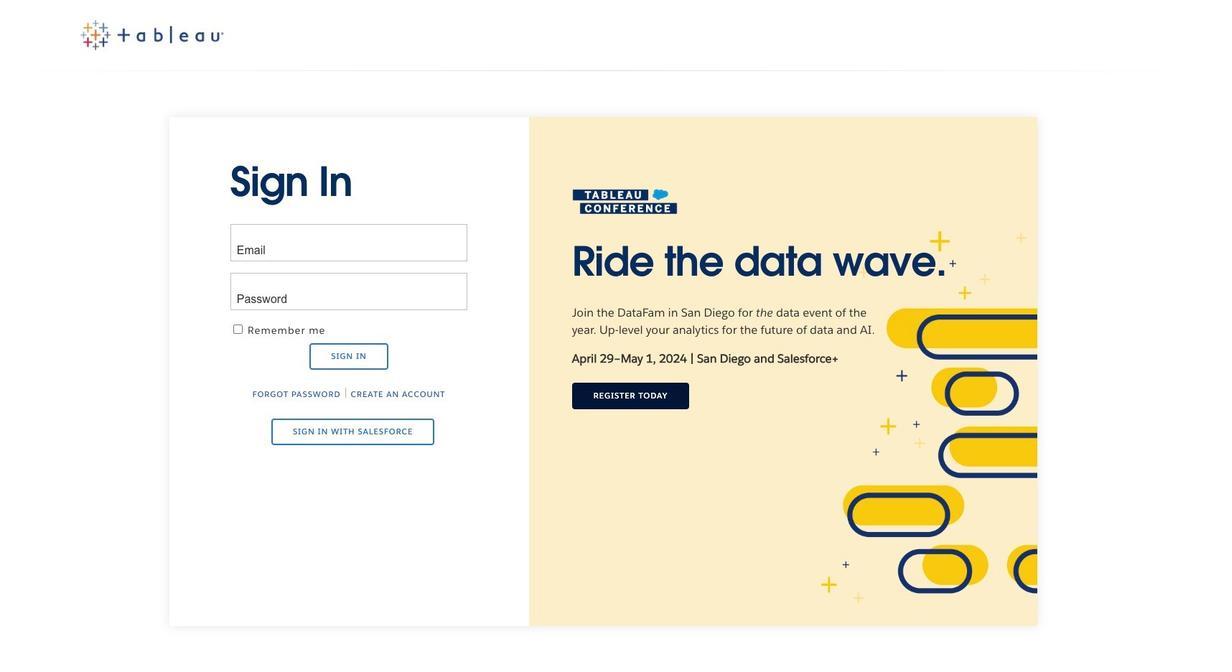 Task type: locate. For each thing, give the bounding box(es) containing it.
Email email field
[[230, 224, 468, 262]]

tableau conference image
[[572, 189, 678, 215]]

Password password field
[[230, 273, 468, 310]]

None checkbox
[[233, 325, 243, 334]]



Task type: describe. For each thing, give the bounding box(es) containing it.
tableau software image
[[80, 20, 224, 50]]



